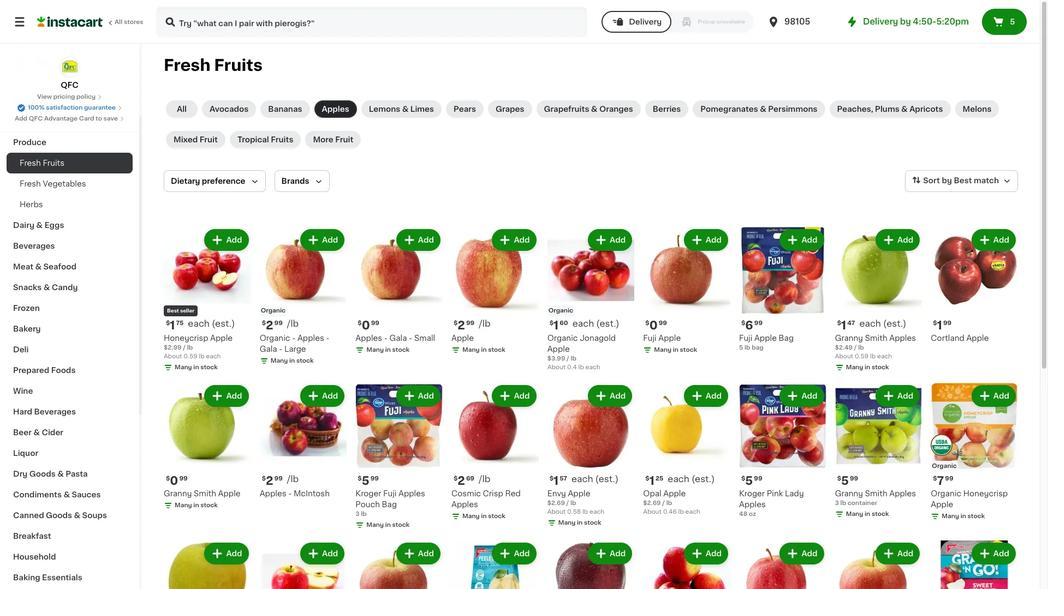 Task type: locate. For each thing, give the bounding box(es) containing it.
& for oranges
[[591, 105, 597, 113]]

1 left the 75
[[170, 320, 175, 331]]

0 vertical spatial goods
[[29, 471, 56, 478]]

apple inside envy apple $2.69 / lb about 0.58 lb each
[[568, 490, 590, 498]]

baking essentials
[[13, 574, 82, 582]]

1 vertical spatial beverages
[[34, 408, 76, 416]]

0 horizontal spatial fruit
[[200, 136, 218, 144]]

bag inside fuji apple bag 5 lb bag
[[779, 334, 794, 342]]

2 inside $ 2 99 /lb
[[266, 320, 273, 331]]

(est.) up 'jonagold'
[[596, 319, 619, 328]]

by right sort at the top
[[942, 177, 952, 185]]

granny inside granny smith apples $2.49 / lb about 0.59 lb each
[[835, 334, 863, 342]]

/ right $2.49
[[854, 345, 857, 351]]

0 up granny smith apple
[[170, 476, 178, 487]]

gala inside organic - apples - gala - large
[[260, 345, 277, 353]]

& left pasta
[[57, 471, 64, 478]]

fruits up avocados link on the top left
[[214, 57, 262, 73]]

organic down $ 2 99 /lb
[[260, 334, 290, 342]]

fresh up herbs
[[20, 180, 41, 188]]

& left oranges at the right top of page
[[591, 105, 597, 113]]

1 vertical spatial all
[[177, 105, 187, 113]]

about for opal
[[643, 509, 662, 515]]

$2.69 per pound element
[[451, 475, 539, 489]]

apple inside organic honeycrisp apple
[[931, 501, 953, 509]]

2 fruit from the left
[[335, 136, 353, 144]]

$ 0 99 up the fuji apple
[[645, 320, 667, 331]]

add qfc advantage card to save link
[[15, 115, 124, 123]]

0 vertical spatial bag
[[779, 334, 794, 342]]

$ inside $ 7 99
[[933, 476, 937, 482]]

fuji for fuji apple
[[643, 334, 657, 342]]

product group
[[164, 227, 251, 374], [260, 227, 347, 368], [356, 227, 443, 357], [451, 227, 539, 357], [547, 227, 634, 372], [643, 227, 730, 357], [739, 227, 826, 352], [835, 227, 922, 374], [931, 227, 1018, 344], [164, 383, 251, 513], [260, 383, 347, 500], [356, 383, 443, 532], [451, 383, 539, 524], [547, 383, 634, 530], [643, 383, 730, 517], [739, 383, 826, 519], [835, 383, 922, 521], [931, 383, 1018, 524], [164, 541, 251, 590], [260, 541, 347, 590], [356, 541, 443, 590], [451, 541, 539, 590], [547, 541, 634, 590], [643, 541, 730, 590], [739, 541, 826, 590], [835, 541, 922, 590], [931, 541, 1018, 590]]

& for sauces
[[64, 491, 70, 499]]

smith for granny smith apples 3 lb container
[[865, 490, 887, 498]]

about inside honeycrisp apple $2.99 / lb about 0.59 lb each
[[164, 354, 182, 360]]

1 horizontal spatial all
[[177, 105, 187, 113]]

0 vertical spatial fresh
[[164, 57, 210, 73]]

0 vertical spatial beverages
[[13, 242, 55, 250]]

0 horizontal spatial 3
[[356, 512, 359, 518]]

2 vertical spatial fruits
[[43, 159, 64, 167]]

0 horizontal spatial fresh fruits
[[20, 159, 64, 167]]

1 vertical spatial bag
[[382, 501, 397, 509]]

all for all
[[177, 105, 187, 113]]

0 horizontal spatial $ 5 99
[[358, 476, 379, 487]]

all left stores
[[115, 19, 122, 25]]

1 $ 5 99 from the left
[[741, 476, 762, 487]]

(est.) up envy apple $2.69 / lb about 0.58 lb each
[[595, 475, 618, 484]]

dry
[[13, 471, 27, 478]]

fresh up all link
[[164, 57, 210, 73]]

lady
[[785, 490, 804, 498]]

75
[[176, 320, 184, 326]]

pasta
[[66, 471, 88, 478]]

each (est.) up opal apple $2.69 / lb about 0.46 lb each
[[668, 475, 715, 484]]

& for cider
[[33, 429, 40, 437]]

beverages up cider
[[34, 408, 76, 416]]

1 vertical spatial gala
[[260, 345, 277, 353]]

each (est.) inside $1.25 each (estimated) element
[[668, 475, 715, 484]]

best for best match
[[954, 177, 972, 185]]

1 inside $ 1 75 each (est.)
[[170, 320, 175, 331]]

99 for granny smith apple
[[179, 476, 188, 482]]

1 horizontal spatial 3
[[835, 501, 839, 507]]

0 vertical spatial qfc
[[61, 81, 78, 89]]

1 horizontal spatial fruit
[[335, 136, 353, 144]]

1 vertical spatial best
[[167, 308, 179, 313]]

each (est.) for envy apple
[[571, 475, 618, 484]]

apple inside organic jonagold apple $3.99 / lb about 0.4 lb each
[[547, 345, 570, 353]]

1 vertical spatial $ 2 99
[[262, 476, 283, 487]]

in
[[481, 347, 487, 353], [385, 347, 391, 353], [673, 347, 678, 353], [289, 358, 295, 364], [193, 364, 199, 370], [865, 364, 870, 370], [193, 503, 199, 509], [865, 512, 870, 518], [481, 514, 487, 520], [961, 514, 966, 520], [577, 520, 583, 526], [385, 523, 391, 529]]

small
[[414, 334, 435, 342]]

0 vertical spatial best
[[954, 177, 972, 185]]

best for best seller
[[167, 308, 179, 313]]

fruits up fresh vegetables
[[43, 159, 64, 167]]

fresh down produce
[[20, 159, 41, 167]]

kroger inside kroger pink lady apples 48 oz
[[739, 490, 765, 498]]

1 horizontal spatial bag
[[779, 334, 794, 342]]

each (est.) inside the $1.47 each (estimated) element
[[859, 319, 906, 328]]

breakfast
[[13, 533, 51, 540]]

/lb inside $ 2 99 /lb
[[287, 319, 299, 328]]

0 up the apples - gala - small
[[362, 320, 370, 331]]

peaches, plums & apricots link
[[829, 100, 951, 118]]

grapefruits
[[544, 105, 589, 113]]

/ for envy
[[566, 501, 569, 507]]

99 inside '$ 1 99'
[[943, 320, 952, 326]]

delivery inside button
[[629, 18, 662, 26]]

granny for granny smith apples 3 lb container
[[835, 490, 863, 498]]

1 horizontal spatial by
[[942, 177, 952, 185]]

frozen link
[[7, 298, 133, 319]]

None search field
[[156, 7, 587, 37]]

fresh fruits up fresh vegetables
[[20, 159, 64, 167]]

0 horizontal spatial gala
[[260, 345, 277, 353]]

each right 0.46 on the bottom of page
[[685, 509, 700, 515]]

each (est.) inside $1.57 each (estimated) element
[[571, 475, 618, 484]]

fruit right mixed
[[200, 136, 218, 144]]

0 horizontal spatial $ 2 99
[[262, 476, 283, 487]]

about left 0.46 on the bottom of page
[[643, 509, 662, 515]]

fruit right more
[[335, 136, 353, 144]]

goods down condiments & sauces
[[46, 512, 72, 520]]

2 kroger from the left
[[356, 490, 381, 498]]

0 vertical spatial all
[[115, 19, 122, 25]]

lb down the $1.47 each (estimated) element
[[870, 354, 876, 360]]

$ 0 99 up the apples - gala - small
[[358, 320, 379, 331]]

lists link
[[7, 51, 133, 73]]

/ for opal
[[662, 501, 665, 507]]

$2.69 inside envy apple $2.69 / lb about 0.58 lb each
[[547, 501, 565, 507]]

1 vertical spatial fruits
[[271, 136, 293, 144]]

& inside "link"
[[591, 105, 597, 113]]

98105 button
[[767, 7, 832, 37]]

0.59 down "$ 1 47" at right bottom
[[855, 354, 869, 360]]

canned goods & soups link
[[7, 505, 133, 526]]

$ 2 69 /lb
[[454, 475, 490, 487]]

kroger for pouch
[[356, 490, 381, 498]]

$
[[166, 320, 170, 326], [454, 320, 458, 326], [741, 320, 745, 326], [262, 320, 266, 326], [358, 320, 362, 326], [549, 320, 554, 326], [645, 320, 649, 326], [837, 320, 841, 326], [933, 320, 937, 326], [166, 476, 170, 482], [454, 476, 458, 482], [741, 476, 745, 482], [262, 476, 266, 482], [358, 476, 362, 482], [549, 476, 554, 482], [645, 476, 649, 482], [837, 476, 841, 482], [933, 476, 937, 482]]

snacks & candy
[[13, 284, 78, 291]]

$ inside $ 2 99 /lb
[[262, 320, 266, 326]]

limes
[[410, 105, 434, 113]]

honeycrisp inside organic honeycrisp apple
[[963, 490, 1008, 498]]

& right beer
[[33, 429, 40, 437]]

lb down the pouch
[[361, 512, 367, 518]]

$2.69 down opal
[[643, 501, 661, 507]]

1 left 60
[[554, 320, 559, 331]]

herbs
[[20, 201, 43, 209]]

$1.25 each (estimated) element
[[643, 475, 730, 489]]

$1.60 each (estimated) element
[[547, 319, 634, 333]]

1 left 47
[[841, 320, 846, 331]]

lb inside fuji apple bag 5 lb bag
[[745, 345, 750, 351]]

3 $ 5 99 from the left
[[837, 476, 858, 487]]

kroger pink lady apples 48 oz
[[739, 490, 804, 518]]

0 horizontal spatial best
[[167, 308, 179, 313]]

(est.) inside $1.57 each (estimated) element
[[595, 475, 618, 484]]

& right plums
[[901, 105, 908, 113]]

Best match Sort by field
[[905, 170, 1018, 192]]

lb down $1.75 each (estimated) element
[[199, 354, 204, 360]]

& left "sauces"
[[64, 491, 70, 499]]

about left 0.58
[[547, 509, 566, 515]]

1 horizontal spatial 0.59
[[855, 354, 869, 360]]

opal
[[643, 490, 661, 498]]

lb right $2.49
[[858, 345, 864, 351]]

lists
[[31, 58, 49, 66]]

avocados
[[210, 105, 249, 113]]

dairy
[[13, 222, 34, 229]]

kroger up oz
[[739, 490, 765, 498]]

69
[[466, 476, 474, 482]]

each inside envy apple $2.69 / lb about 0.58 lb each
[[590, 509, 604, 515]]

0 horizontal spatial all
[[115, 19, 122, 25]]

0 horizontal spatial kroger
[[356, 490, 381, 498]]

0 horizontal spatial $2.69
[[547, 501, 565, 507]]

99 for organic honeycrisp apple
[[945, 476, 953, 482]]

qfc
[[61, 81, 78, 89], [29, 116, 43, 122]]

cosmic
[[451, 490, 481, 498]]

about down $3.99
[[547, 364, 566, 370]]

3 down the pouch
[[356, 512, 359, 518]]

(est.) inside the $1.47 each (estimated) element
[[883, 319, 906, 328]]

99 inside $ 6 99
[[754, 320, 763, 326]]

organic jonagold apple $3.99 / lb about 0.4 lb each
[[547, 334, 616, 370]]

$2.69 inside opal apple $2.69 / lb about 0.46 lb each
[[643, 501, 661, 507]]

/ up 0.58
[[566, 501, 569, 507]]

vegetables
[[43, 180, 86, 188]]

1 vertical spatial fresh
[[20, 159, 41, 167]]

apples inside kroger pink lady apples 48 oz
[[739, 501, 766, 509]]

& left the candy
[[44, 284, 50, 291]]

(est.) for opal apple
[[692, 475, 715, 484]]

about down $2.99
[[164, 354, 182, 360]]

5 button
[[982, 9, 1027, 35]]

granny smith apples $2.49 / lb about 0.59 lb each
[[835, 334, 916, 360]]

2 $2.69 from the left
[[643, 501, 661, 507]]

$2.99 per pound element
[[451, 319, 539, 333], [260, 319, 347, 333], [260, 475, 347, 489]]

1 vertical spatial honeycrisp
[[963, 490, 1008, 498]]

granny for granny smith apple
[[164, 490, 192, 498]]

0 horizontal spatial by
[[900, 17, 911, 26]]

$ inside $ 2 69 /lb
[[454, 476, 458, 482]]

2 horizontal spatial $ 5 99
[[837, 476, 858, 487]]

1 horizontal spatial fresh fruits
[[164, 57, 262, 73]]

99 for kroger fuji apples pouch bag
[[370, 476, 379, 482]]

about inside granny smith apples $2.49 / lb about 0.59 lb each
[[835, 354, 853, 360]]

fuji apple bag 5 lb bag
[[739, 334, 794, 351]]

/ inside honeycrisp apple $2.99 / lb about 0.59 lb each
[[183, 345, 186, 351]]

smith
[[865, 334, 887, 342], [194, 490, 216, 498], [865, 490, 887, 498]]

kroger inside kroger fuji apples pouch bag 3 lb
[[356, 490, 381, 498]]

$ 2 99 for apples - mcintosh
[[262, 476, 283, 487]]

0 horizontal spatial qfc
[[29, 116, 43, 122]]

kroger up the pouch
[[356, 490, 381, 498]]

by left 4:50-
[[900, 17, 911, 26]]

$ 5 99 up kroger pink lady apples 48 oz
[[741, 476, 762, 487]]

1 vertical spatial 3
[[356, 512, 359, 518]]

apple inside opal apple $2.69 / lb about 0.46 lb each
[[663, 490, 686, 498]]

0 vertical spatial 3
[[835, 501, 839, 507]]

beverages down dairy & eggs
[[13, 242, 55, 250]]

& left soups
[[74, 512, 80, 520]]

each inside opal apple $2.69 / lb about 0.46 lb each
[[685, 509, 700, 515]]

mixed fruit
[[174, 136, 218, 144]]

0 vertical spatial gala
[[390, 334, 407, 342]]

1 vertical spatial qfc
[[29, 116, 43, 122]]

each down the $1.47 each (estimated) element
[[877, 354, 892, 360]]

0 vertical spatial by
[[900, 17, 911, 26]]

bananas
[[268, 105, 302, 113]]

0 for apples
[[362, 320, 370, 331]]

1 horizontal spatial 0
[[362, 320, 370, 331]]

2 inside $ 2 69 /lb
[[458, 476, 465, 487]]

99 inside $ 7 99
[[945, 476, 953, 482]]

0 vertical spatial honeycrisp
[[164, 334, 208, 342]]

$ 1 25
[[645, 476, 663, 487]]

buy it again link
[[7, 29, 133, 51]]

1 horizontal spatial $ 0 99
[[358, 320, 379, 331]]

fresh vegetables link
[[7, 174, 133, 194]]

1 for $ 1 99
[[937, 320, 942, 331]]

add
[[15, 116, 27, 122], [226, 236, 242, 244], [322, 236, 338, 244], [418, 236, 434, 244], [514, 236, 530, 244], [610, 236, 626, 244], [706, 236, 722, 244], [802, 236, 818, 244], [897, 236, 913, 244], [993, 236, 1009, 244], [226, 392, 242, 400], [322, 392, 338, 400], [418, 392, 434, 400], [514, 392, 530, 400], [610, 392, 626, 400], [706, 392, 722, 400], [802, 392, 818, 400], [897, 392, 913, 400], [993, 392, 1009, 400], [226, 550, 242, 558], [322, 550, 338, 558], [418, 550, 434, 558], [514, 550, 530, 558], [610, 550, 626, 558], [706, 550, 722, 558], [802, 550, 818, 558], [897, 550, 913, 558], [993, 550, 1009, 558]]

0.59
[[184, 354, 197, 360], [855, 354, 869, 360]]

beer & cider
[[13, 429, 63, 437]]

produce link
[[7, 132, 133, 153]]

qfc down the 100%
[[29, 116, 43, 122]]

1 for $ 1 60
[[554, 320, 559, 331]]

more fruit link
[[305, 131, 361, 148]]

each (est.) for opal apple
[[668, 475, 715, 484]]

organic inside organic honeycrisp apple
[[931, 490, 961, 498]]

apples link
[[314, 100, 357, 118]]

1 horizontal spatial $ 2 99
[[454, 320, 474, 331]]

lb left the container
[[840, 501, 846, 507]]

1 horizontal spatial honeycrisp
[[963, 490, 1008, 498]]

(est.) up granny smith apples $2.49 / lb about 0.59 lb each on the bottom
[[883, 319, 906, 328]]

each right 0.4
[[585, 364, 600, 370]]

fruit for more fruit
[[335, 136, 353, 144]]

1 0.59 from the left
[[184, 354, 197, 360]]

lb inside 'granny smith apples 3 lb container'
[[840, 501, 846, 507]]

3 left the container
[[835, 501, 839, 507]]

$2.99 per pound element for apples - mcintosh
[[260, 475, 347, 489]]

(est.) inside $1.60 each (estimated) element
[[596, 319, 619, 328]]

all inside 'link'
[[115, 19, 122, 25]]

each (est.) up 'jonagold'
[[572, 319, 619, 328]]

$2.99 per pound element for organic - apples - gala - large
[[260, 319, 347, 333]]

about down $2.49
[[835, 354, 853, 360]]

smith inside 'granny smith apples 3 lb container'
[[865, 490, 887, 498]]

& for persimmons
[[760, 105, 766, 113]]

$ 5 99
[[741, 476, 762, 487], [358, 476, 379, 487], [837, 476, 858, 487]]

dietary preference button
[[164, 170, 266, 192]]

granny smith apple
[[164, 490, 241, 498]]

smith inside granny smith apples $2.49 / lb about 0.59 lb each
[[865, 334, 887, 342]]

/ up 0.46 on the bottom of page
[[662, 501, 665, 507]]

$ 2 99
[[454, 320, 474, 331], [262, 476, 283, 487]]

each right 60
[[572, 319, 594, 328]]

qfc link
[[59, 57, 80, 91]]

lb left bag
[[745, 345, 750, 351]]

$ inside $ 1 25
[[645, 476, 649, 482]]

each inside granny smith apples $2.49 / lb about 0.59 lb each
[[877, 354, 892, 360]]

each right "25"
[[668, 475, 689, 484]]

about
[[164, 354, 182, 360], [835, 354, 853, 360], [547, 364, 566, 370], [547, 509, 566, 515], [643, 509, 662, 515]]

each (est.) inside $1.60 each (estimated) element
[[572, 319, 619, 328]]

gala left small
[[390, 334, 407, 342]]

best inside 'field'
[[954, 177, 972, 185]]

canned goods & soups
[[13, 512, 107, 520]]

item badge image
[[931, 434, 953, 456]]

0 horizontal spatial delivery
[[629, 18, 662, 26]]

bakery link
[[7, 319, 133, 340]]

0 horizontal spatial honeycrisp
[[164, 334, 208, 342]]

1 horizontal spatial qfc
[[61, 81, 78, 89]]

(est.) for organic jonagold apple
[[596, 319, 619, 328]]

about inside envy apple $2.69 / lb about 0.58 lb each
[[547, 509, 566, 515]]

2 vertical spatial fresh
[[20, 180, 41, 188]]

1 $2.69 from the left
[[547, 501, 565, 507]]

-
[[292, 334, 296, 342], [326, 334, 329, 342], [384, 334, 388, 342], [409, 334, 412, 342], [279, 345, 282, 353], [288, 490, 292, 498]]

/ inside opal apple $2.69 / lb about 0.46 lb each
[[662, 501, 665, 507]]

opal apple $2.69 / lb about 0.46 lb each
[[643, 490, 700, 515]]

1 horizontal spatial kroger
[[739, 490, 765, 498]]

organic up $ 2 99 /lb
[[261, 308, 286, 314]]

about inside opal apple $2.69 / lb about 0.46 lb each
[[643, 509, 662, 515]]

99 for granny smith apples
[[850, 476, 858, 482]]

qfc up view pricing policy link at the left top
[[61, 81, 78, 89]]

1 horizontal spatial fuji
[[643, 334, 657, 342]]

1 horizontal spatial fruits
[[214, 57, 262, 73]]

& left persimmons
[[760, 105, 766, 113]]

apple
[[210, 334, 233, 342], [451, 334, 474, 342], [754, 334, 777, 342], [658, 334, 681, 342], [966, 334, 989, 342], [547, 345, 570, 353], [218, 490, 241, 498], [568, 490, 590, 498], [663, 490, 686, 498], [931, 501, 953, 509]]

best left match
[[954, 177, 972, 185]]

each right 0.58
[[590, 509, 604, 515]]

0 horizontal spatial bag
[[382, 501, 397, 509]]

1 vertical spatial by
[[942, 177, 952, 185]]

0 horizontal spatial 0
[[170, 476, 178, 487]]

0 vertical spatial $ 2 99
[[454, 320, 474, 331]]

1 fruit from the left
[[200, 136, 218, 144]]

fresh for fresh fruits link
[[20, 159, 41, 167]]

each down seller
[[188, 319, 210, 328]]

99 for cortland apple
[[943, 320, 952, 326]]

granny inside 'granny smith apples 3 lb container'
[[835, 490, 863, 498]]

1 for $ 1 75 each (est.)
[[170, 320, 175, 331]]

sort
[[923, 177, 940, 185]]

1 horizontal spatial $ 5 99
[[741, 476, 762, 487]]

by inside 'field'
[[942, 177, 952, 185]]

2 $ 5 99 from the left
[[358, 476, 379, 487]]

fuji inside fuji apple bag 5 lb bag
[[739, 334, 752, 342]]

beverages
[[13, 242, 55, 250], [34, 408, 76, 416]]

lb up 0.46 on the bottom of page
[[666, 501, 672, 507]]

fruits right tropical
[[271, 136, 293, 144]]

recipes
[[13, 97, 45, 105]]

3 inside kroger fuji apples pouch bag 3 lb
[[356, 512, 359, 518]]

produce
[[13, 139, 46, 146]]

apples
[[322, 105, 349, 113], [297, 334, 324, 342], [356, 334, 382, 342], [889, 334, 916, 342], [260, 490, 286, 498], [398, 490, 425, 498], [889, 490, 916, 498], [451, 501, 478, 509], [739, 501, 766, 509]]

2 0.59 from the left
[[855, 354, 869, 360]]

0 horizontal spatial fuji
[[383, 490, 397, 498]]

1 kroger from the left
[[739, 490, 765, 498]]

1 up cortland
[[937, 320, 942, 331]]

best seller
[[167, 308, 194, 313]]

1 horizontal spatial delivery
[[863, 17, 898, 26]]

1 horizontal spatial $2.69
[[643, 501, 661, 507]]

0 horizontal spatial $ 0 99
[[166, 476, 188, 487]]

0.59 down $ 1 75 each (est.)
[[184, 354, 197, 360]]

99 inside $ 2 99 /lb
[[274, 320, 283, 326]]

each down $1.75 each (estimated) element
[[206, 354, 221, 360]]

& right meat
[[35, 263, 42, 271]]

/lb inside $ 2 69 /lb
[[479, 475, 490, 484]]

0 horizontal spatial 0.59
[[184, 354, 197, 360]]

apples inside 'granny smith apples 3 lb container'
[[889, 490, 916, 498]]

2 horizontal spatial $ 0 99
[[645, 320, 667, 331]]

all up mixed
[[177, 105, 187, 113]]

best left seller
[[167, 308, 179, 313]]

1 horizontal spatial best
[[954, 177, 972, 185]]

herbs link
[[7, 194, 133, 215]]

5 inside button
[[1010, 18, 1015, 26]]

1 left the 57
[[554, 476, 559, 487]]

fuji for fuji apple bag 5 lb bag
[[739, 334, 752, 342]]

gala
[[390, 334, 407, 342], [260, 345, 277, 353]]

frozen
[[13, 305, 40, 312]]

goods up condiments
[[29, 471, 56, 478]]

cortland apple
[[931, 334, 989, 342]]

2 horizontal spatial 0
[[649, 320, 658, 331]]

each (est.)
[[572, 319, 619, 328], [859, 319, 906, 328], [571, 475, 618, 484], [668, 475, 715, 484]]

deli link
[[7, 340, 133, 360]]

preference
[[202, 177, 245, 185]]

each (est.) up granny smith apples $2.49 / lb about 0.59 lb each on the bottom
[[859, 319, 906, 328]]

0 up the fuji apple
[[649, 320, 658, 331]]

honeycrisp
[[164, 334, 208, 342], [963, 490, 1008, 498]]

& left 'eggs'
[[36, 222, 43, 229]]

0
[[362, 320, 370, 331], [649, 320, 658, 331], [170, 476, 178, 487]]

condiments
[[13, 491, 62, 499]]

1
[[170, 320, 175, 331], [554, 320, 559, 331], [841, 320, 846, 331], [937, 320, 942, 331], [554, 476, 559, 487], [649, 476, 654, 487]]

/ inside granny smith apples $2.49 / lb about 0.59 lb each
[[854, 345, 857, 351]]

$ inside $ 1 75 each (est.)
[[166, 320, 170, 326]]

(est.) up honeycrisp apple $2.99 / lb about 0.59 lb each
[[212, 319, 235, 328]]

organic down $ 7 99
[[931, 490, 961, 498]]

each (est.) up envy apple $2.69 / lb about 0.58 lb each
[[571, 475, 618, 484]]

each (est.) for organic jonagold apple
[[572, 319, 619, 328]]

grapes
[[496, 105, 524, 113]]

1 vertical spatial goods
[[46, 512, 72, 520]]

$2.69 down envy
[[547, 501, 565, 507]]

/ inside envy apple $2.69 / lb about 0.58 lb each
[[566, 501, 569, 507]]

gala down $ 2 99 /lb
[[260, 345, 277, 353]]

all
[[115, 19, 122, 25], [177, 105, 187, 113]]

$ 5 99 up the pouch
[[358, 476, 379, 487]]

about inside organic jonagold apple $3.99 / lb about 0.4 lb each
[[547, 364, 566, 370]]

fresh fruits up avocados
[[164, 57, 262, 73]]

$1.47 each (estimated) element
[[835, 319, 922, 333]]

& left limes
[[402, 105, 409, 113]]

brands button
[[274, 170, 329, 192]]

lb up 0.58
[[570, 501, 576, 507]]

0.59 inside granny smith apples $2.49 / lb about 0.59 lb each
[[855, 354, 869, 360]]

apples inside kroger fuji apples pouch bag 3 lb
[[398, 490, 425, 498]]

/ right $2.99
[[183, 345, 186, 351]]

envy apple $2.69 / lb about 0.58 lb each
[[547, 490, 604, 515]]

(est.) inside $1.25 each (estimated) element
[[692, 475, 715, 484]]

(est.) up opal apple $2.69 / lb about 0.46 lb each
[[692, 475, 715, 484]]

$ 2 99 for apple
[[454, 320, 474, 331]]

2 horizontal spatial fuji
[[739, 334, 752, 342]]

organic - apples - gala - large
[[260, 334, 329, 353]]

$1.75 each (estimated) element
[[164, 319, 251, 333]]

view pricing policy link
[[37, 93, 102, 102]]

$ 5 99 for kroger fuji apples pouch bag
[[358, 476, 379, 487]]



Task type: describe. For each thing, give the bounding box(es) containing it.
goods for dry
[[29, 471, 56, 478]]

product group containing 6
[[739, 227, 826, 352]]

thanksgiving link
[[7, 111, 133, 132]]

baking essentials link
[[7, 568, 133, 588]]

satisfaction
[[46, 105, 83, 111]]

qfc logo image
[[59, 57, 80, 78]]

qfc inside qfc link
[[61, 81, 78, 89]]

envy
[[547, 490, 566, 498]]

smith for granny smith apples $2.49 / lb about 0.59 lb each
[[865, 334, 887, 342]]

apples inside organic - apples - gala - large
[[297, 334, 324, 342]]

prepared foods
[[13, 367, 76, 374]]

(est.) inside $ 1 75 each (est.)
[[212, 319, 235, 328]]

meat & seafood link
[[7, 257, 133, 277]]

apple inside fuji apple bag 5 lb bag
[[754, 334, 777, 342]]

pink
[[767, 490, 783, 498]]

$ 0 99 for fuji
[[645, 320, 667, 331]]

peaches,
[[837, 105, 873, 113]]

each right 47
[[859, 319, 881, 328]]

/ inside organic jonagold apple $3.99 / lb about 0.4 lb each
[[567, 356, 569, 362]]

cortland
[[931, 334, 964, 342]]

eggs
[[44, 222, 64, 229]]

essentials
[[42, 574, 82, 582]]

delivery by 4:50-5:20pm
[[863, 17, 969, 26]]

$2.99 per pound element for apple
[[451, 319, 539, 333]]

bananas link
[[261, 100, 310, 118]]

5 for kroger pink lady apples
[[745, 476, 753, 487]]

$ inside the $ 1 57
[[549, 476, 554, 482]]

service type group
[[602, 11, 754, 33]]

oz
[[749, 512, 756, 518]]

canned
[[13, 512, 44, 520]]

qfc inside "add qfc advantage card to save" link
[[29, 116, 43, 122]]

1 for $ 1 57
[[554, 476, 559, 487]]

$2.49
[[835, 345, 853, 351]]

beverages inside hard beverages link
[[34, 408, 76, 416]]

Search field
[[157, 8, 586, 36]]

all for all stores
[[115, 19, 122, 25]]

crisp
[[483, 490, 503, 498]]

by for delivery
[[900, 17, 911, 26]]

guarantee
[[84, 105, 116, 111]]

60
[[560, 320, 568, 326]]

lb right 0.58
[[582, 509, 588, 515]]

$1.57 each (estimated) element
[[547, 475, 634, 489]]

apples - gala - small
[[356, 334, 435, 342]]

1 for $ 1 25
[[649, 476, 654, 487]]

3 inside 'granny smith apples 3 lb container'
[[835, 501, 839, 507]]

$ inside '$ 1 99'
[[933, 320, 937, 326]]

lb right $2.99
[[187, 345, 193, 351]]

4:50-
[[913, 17, 936, 26]]

avocados link
[[202, 100, 256, 118]]

0.58
[[567, 509, 581, 515]]

beverages inside beverages link
[[13, 242, 55, 250]]

organic up 60
[[548, 308, 573, 314]]

$ 5 99 for granny smith apples
[[837, 476, 858, 487]]

dry goods & pasta link
[[7, 464, 133, 485]]

each (est.) for granny smith apples
[[859, 319, 906, 328]]

pomegranates
[[701, 105, 758, 113]]

smith for granny smith apple
[[194, 490, 216, 498]]

baking
[[13, 574, 40, 582]]

beer & cider link
[[7, 422, 133, 443]]

berries link
[[645, 100, 689, 118]]

fuji inside kroger fuji apples pouch bag 3 lb
[[383, 490, 397, 498]]

grapefruits & oranges
[[544, 105, 633, 113]]

5 inside fuji apple bag 5 lb bag
[[739, 345, 743, 351]]

fresh vegetables
[[20, 180, 86, 188]]

(est.) for granny smith apples
[[883, 319, 906, 328]]

99 for fuji apple
[[659, 320, 667, 326]]

snacks
[[13, 284, 42, 291]]

delivery for delivery
[[629, 18, 662, 26]]

melons link
[[955, 100, 999, 118]]

5 for kroger fuji apples pouch bag
[[362, 476, 369, 487]]

0 vertical spatial fruits
[[214, 57, 262, 73]]

lb inside kroger fuji apples pouch bag 3 lb
[[361, 512, 367, 518]]

5 for granny smith apples
[[841, 476, 849, 487]]

prepared
[[13, 367, 49, 374]]

persimmons
[[768, 105, 817, 113]]

deli
[[13, 346, 29, 354]]

0 for granny
[[170, 476, 178, 487]]

mixed
[[174, 136, 198, 144]]

fresh for fresh vegetables link
[[20, 180, 41, 188]]

100% satisfaction guarantee
[[28, 105, 116, 111]]

fruit for mixed fruit
[[200, 136, 218, 144]]

dry goods & pasta
[[13, 471, 88, 478]]

0 vertical spatial fresh fruits
[[164, 57, 262, 73]]

prepared foods link
[[7, 360, 133, 381]]

$2.69 for opal
[[643, 501, 661, 507]]

advantage
[[44, 116, 78, 122]]

honeycrisp inside honeycrisp apple $2.99 / lb about 0.59 lb each
[[164, 334, 208, 342]]

save
[[103, 116, 118, 122]]

product group containing 7
[[931, 383, 1018, 524]]

about for honeycrisp
[[164, 354, 182, 360]]

$ inside $ 1 60
[[549, 320, 554, 326]]

about for envy
[[547, 509, 566, 515]]

delivery for delivery by 4:50-5:20pm
[[863, 17, 898, 26]]

2 horizontal spatial fruits
[[271, 136, 293, 144]]

brands
[[281, 177, 309, 185]]

organic inside organic - apples - gala - large
[[260, 334, 290, 342]]

by for sort
[[942, 177, 952, 185]]

each right the 57
[[571, 475, 593, 484]]

$2.69 for envy
[[547, 501, 565, 507]]

6
[[745, 320, 753, 331]]

recipes link
[[7, 91, 133, 111]]

instacart logo image
[[37, 15, 103, 28]]

each inside organic jonagold apple $3.99 / lb about 0.4 lb each
[[585, 364, 600, 370]]

& for eggs
[[36, 222, 43, 229]]

99 for kroger pink lady apples
[[754, 476, 762, 482]]

0 for fuji
[[649, 320, 658, 331]]

granny for granny smith apples $2.49 / lb about 0.59 lb each
[[835, 334, 863, 342]]

apples inside granny smith apples $2.49 / lb about 0.59 lb each
[[889, 334, 916, 342]]

$ 1 47
[[837, 320, 855, 331]]

grapes link
[[488, 100, 532, 118]]

apples - mcintosh
[[260, 490, 330, 498]]

wine link
[[7, 381, 133, 402]]

pears
[[454, 105, 476, 113]]

$ inside $ 6 99
[[741, 320, 745, 326]]

99 for apples - gala - small
[[371, 320, 379, 326]]

add inside "add qfc advantage card to save" link
[[15, 116, 27, 122]]

$ 5 99 for kroger pink lady apples
[[741, 476, 762, 487]]

apple inside honeycrisp apple $2.99 / lb about 0.59 lb each
[[210, 334, 233, 342]]

view
[[37, 94, 52, 100]]

(est.) for envy apple
[[595, 475, 618, 484]]

$ 0 99 for apples
[[358, 320, 379, 331]]

lb right 0.4
[[578, 364, 584, 370]]

& for candy
[[44, 284, 50, 291]]

& for limes
[[402, 105, 409, 113]]

delivery by 4:50-5:20pm link
[[846, 15, 969, 28]]

pears link
[[446, 100, 484, 118]]

meat
[[13, 263, 33, 271]]

kroger for apples
[[739, 490, 765, 498]]

goods for canned
[[46, 512, 72, 520]]

1 vertical spatial fresh fruits
[[20, 159, 64, 167]]

& for seafood
[[35, 263, 42, 271]]

$ 7 99
[[933, 476, 953, 487]]

beverages link
[[7, 236, 133, 257]]

47
[[847, 320, 855, 326]]

pomegranates & persimmons link
[[693, 100, 825, 118]]

to
[[96, 116, 102, 122]]

lb right 0.46 on the bottom of page
[[678, 509, 684, 515]]

lb up 0.4
[[571, 356, 576, 362]]

$ inside "$ 1 47"
[[837, 320, 841, 326]]

wine
[[13, 388, 33, 395]]

/ for honeycrisp
[[183, 345, 186, 351]]

0 horizontal spatial fruits
[[43, 159, 64, 167]]

tropical fruits link
[[230, 131, 301, 148]]

tropical
[[237, 136, 269, 144]]

1 for $ 1 47
[[841, 320, 846, 331]]

each inside honeycrisp apple $2.99 / lb about 0.59 lb each
[[206, 354, 221, 360]]

0.59 inside honeycrisp apple $2.99 / lb about 0.59 lb each
[[184, 354, 197, 360]]

dairy & eggs link
[[7, 215, 133, 236]]

bag inside kroger fuji apples pouch bag 3 lb
[[382, 501, 397, 509]]

meat & seafood
[[13, 263, 76, 271]]

apples inside cosmic crisp red apples
[[451, 501, 478, 509]]

hard
[[13, 408, 32, 416]]

seller
[[180, 308, 194, 313]]

dietary
[[171, 177, 200, 185]]

again
[[55, 37, 77, 44]]

oranges
[[599, 105, 633, 113]]

1 horizontal spatial gala
[[390, 334, 407, 342]]

berries
[[653, 105, 681, 113]]

policy
[[76, 94, 96, 100]]

foods
[[51, 367, 76, 374]]

each inside $ 1 75 each (est.)
[[188, 319, 210, 328]]

cosmic crisp red apples
[[451, 490, 521, 509]]

organic inside organic jonagold apple $3.99 / lb about 0.4 lb each
[[547, 334, 578, 342]]

breakfast link
[[7, 526, 133, 547]]

beer
[[13, 429, 32, 437]]

all link
[[166, 100, 198, 118]]

$ 0 99 for granny
[[166, 476, 188, 487]]

98105
[[784, 17, 810, 26]]

100% satisfaction guarantee button
[[17, 102, 122, 112]]

buy it again
[[31, 37, 77, 44]]

57
[[560, 476, 567, 482]]

lemons & limes link
[[361, 100, 442, 118]]

99 for fuji apple bag
[[754, 320, 763, 326]]

fuji apple
[[643, 334, 681, 342]]

organic up $ 7 99
[[932, 464, 957, 470]]



Task type: vqa. For each thing, say whether or not it's contained in the screenshot.
QFC LINK
yes



